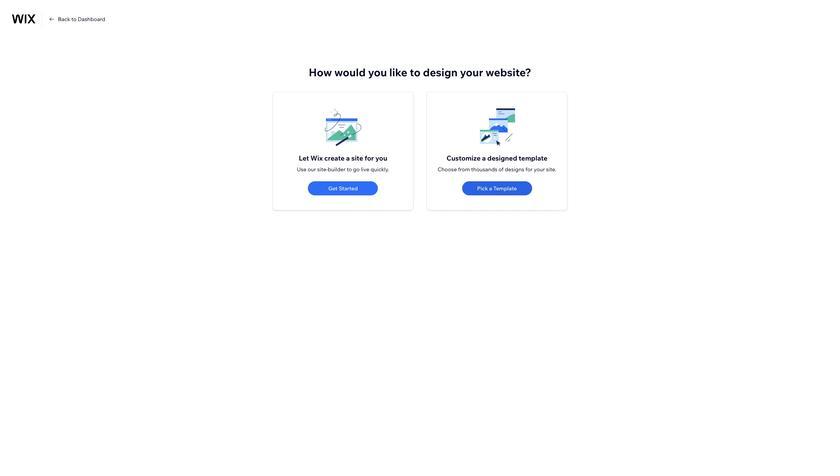 Task type: locate. For each thing, give the bounding box(es) containing it.
0 vertical spatial you
[[368, 66, 387, 79]]

pick
[[478, 185, 488, 192]]

you left like in the top of the page
[[368, 66, 387, 79]]

your for website?
[[460, 66, 484, 79]]

thousands
[[472, 166, 498, 173]]

0 horizontal spatial to
[[71, 16, 77, 22]]

for up the live on the left top of the page
[[365, 154, 374, 162]]

your
[[460, 66, 484, 79], [534, 166, 545, 173]]

designs
[[505, 166, 525, 173]]

2 horizontal spatial a
[[490, 185, 492, 192]]

a up the thousands
[[482, 154, 486, 162]]

1 vertical spatial to
[[410, 66, 421, 79]]

to left the go
[[347, 166, 352, 173]]

for
[[365, 154, 374, 162], [526, 166, 533, 173]]

a inside button
[[490, 185, 492, 192]]

site-
[[317, 166, 328, 173]]

0 vertical spatial for
[[365, 154, 374, 162]]

your right design
[[460, 66, 484, 79]]

get started
[[329, 185, 358, 192]]

design
[[423, 66, 458, 79]]

to for how would you like to design your website?
[[410, 66, 421, 79]]

to right back
[[71, 16, 77, 22]]

let
[[299, 154, 309, 162]]

a for customize
[[482, 154, 486, 162]]

1 vertical spatial for
[[526, 166, 533, 173]]

for for site
[[365, 154, 374, 162]]

2 horizontal spatial to
[[410, 66, 421, 79]]

a left site
[[346, 154, 350, 162]]

to right like in the top of the page
[[410, 66, 421, 79]]

0 horizontal spatial your
[[460, 66, 484, 79]]

2 vertical spatial to
[[347, 166, 352, 173]]

like
[[390, 66, 408, 79]]

site
[[352, 154, 363, 162]]

1 vertical spatial you
[[376, 154, 388, 162]]

builder
[[328, 166, 346, 173]]

0 horizontal spatial a
[[346, 154, 350, 162]]

0 vertical spatial your
[[460, 66, 484, 79]]

use our site-builder to go live quickly.
[[297, 166, 390, 173]]

back to dashboard
[[58, 16, 105, 22]]

to
[[71, 16, 77, 22], [410, 66, 421, 79], [347, 166, 352, 173]]

0 horizontal spatial for
[[365, 154, 374, 162]]

0 vertical spatial to
[[71, 16, 77, 22]]

1 horizontal spatial your
[[534, 166, 545, 173]]

for down template
[[526, 166, 533, 173]]

you
[[368, 66, 387, 79], [376, 154, 388, 162]]

choose
[[438, 166, 457, 173]]

you up the quickly.
[[376, 154, 388, 162]]

1 horizontal spatial a
[[482, 154, 486, 162]]

site.
[[547, 166, 557, 173]]

pick a template
[[478, 185, 517, 192]]

your left "site."
[[534, 166, 545, 173]]

would
[[335, 66, 366, 79]]

1 vertical spatial your
[[534, 166, 545, 173]]

a right pick
[[490, 185, 492, 192]]

started
[[339, 185, 358, 192]]

1 horizontal spatial to
[[347, 166, 352, 173]]

a for pick
[[490, 185, 492, 192]]

a
[[346, 154, 350, 162], [482, 154, 486, 162], [490, 185, 492, 192]]

1 horizontal spatial for
[[526, 166, 533, 173]]



Task type: vqa. For each thing, say whether or not it's contained in the screenshot.
from
yes



Task type: describe. For each thing, give the bounding box(es) containing it.
from
[[458, 166, 470, 173]]

let wix create a site for you
[[299, 154, 388, 162]]

use
[[297, 166, 307, 173]]

website?
[[486, 66, 532, 79]]

how would you like to design your website?
[[309, 66, 532, 79]]

get started button
[[308, 182, 378, 196]]

how
[[309, 66, 332, 79]]

dashboard
[[78, 16, 105, 22]]

create
[[325, 154, 345, 162]]

of
[[499, 166, 504, 173]]

template
[[519, 154, 548, 162]]

back to dashboard button
[[48, 15, 105, 23]]

customize
[[447, 154, 481, 162]]

go
[[353, 166, 360, 173]]

wix
[[311, 154, 323, 162]]

your for site.
[[534, 166, 545, 173]]

pick a template button
[[462, 182, 532, 196]]

get
[[329, 185, 338, 192]]

to for use our site-builder to go live quickly.
[[347, 166, 352, 173]]

live
[[361, 166, 370, 173]]

choose from thousands of designs for your site.
[[438, 166, 557, 173]]

template
[[494, 185, 517, 192]]

back
[[58, 16, 70, 22]]

designed
[[488, 154, 518, 162]]

customize a designed template
[[447, 154, 548, 162]]

to inside back to dashboard button
[[71, 16, 77, 22]]

quickly.
[[371, 166, 390, 173]]

our
[[308, 166, 316, 173]]

for for designs
[[526, 166, 533, 173]]



